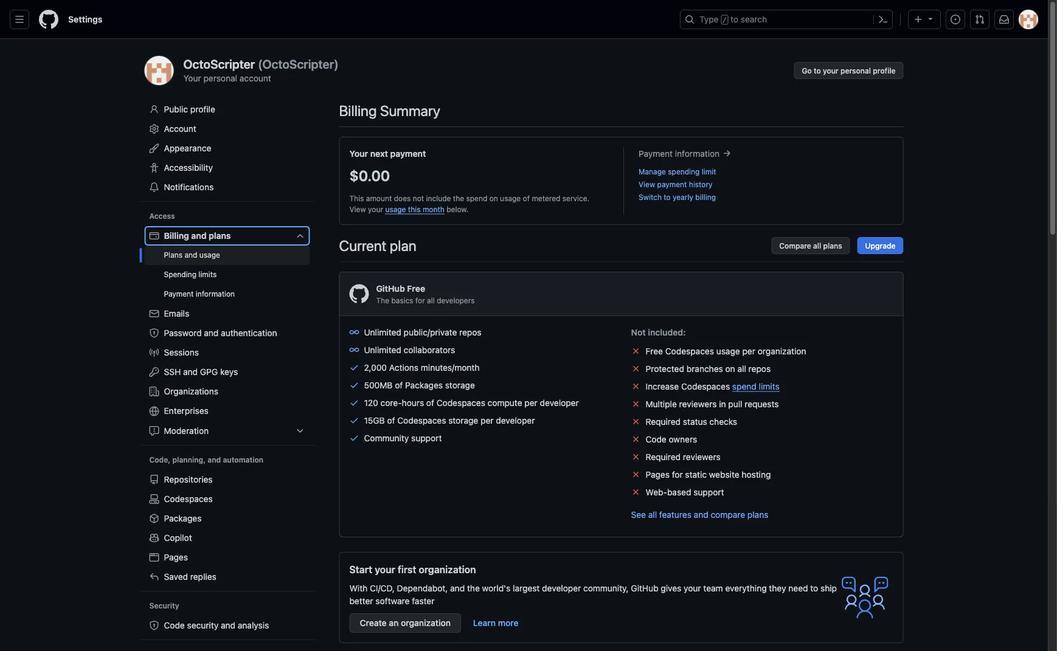 Task type: describe. For each thing, give the bounding box(es) containing it.
start your first organization
[[349, 564, 476, 576]]

unlimited public/private repos
[[364, 327, 482, 337]]

packages inside code, planning, and automation list
[[164, 514, 202, 524]]

codespaces down hours
[[397, 415, 446, 426]]

team
[[703, 583, 723, 593]]

all up spend limits link
[[738, 364, 746, 374]]

type
[[700, 14, 719, 24]]

15gb of codespaces storage per developer
[[364, 415, 535, 426]]

person image
[[149, 105, 159, 114]]

plans and usage link
[[144, 246, 310, 265]]

emails link
[[144, 304, 310, 324]]

usage down does at top left
[[385, 205, 406, 214]]

required status checks
[[646, 417, 737, 427]]

repositories
[[164, 475, 213, 485]]

saved replies
[[164, 572, 216, 582]]

codespaces image
[[149, 495, 159, 504]]

and inside with ci/cd, dependabot, and the world's largest developer community, github gives your team everything they need to ship better software faster
[[450, 583, 465, 593]]

organizations
[[164, 387, 218, 397]]

repositories link
[[144, 470, 310, 490]]

codespaces inside code, planning, and automation list
[[164, 494, 213, 504]]

ship
[[821, 583, 837, 593]]

billing summary
[[339, 102, 440, 119]]

all right "compare"
[[813, 242, 821, 250]]

ci/cd,
[[370, 583, 395, 593]]

community
[[364, 433, 409, 443]]

2,000 actions minutes/month
[[364, 363, 480, 373]]

globe image
[[149, 407, 159, 416]]

notifications
[[164, 182, 214, 192]]

octoscripter (octoscripter) your personal account
[[183, 57, 339, 83]]

/
[[723, 16, 727, 24]]

key image
[[149, 367, 159, 377]]

included image for unlimited collaborators
[[349, 345, 359, 355]]

1 horizontal spatial limits
[[759, 381, 780, 391]]

saved replies link
[[144, 568, 310, 587]]

of inside this amount does not include the spend on usage of metered service. view your
[[523, 194, 530, 203]]

this amount does not include the spend on usage of metered service. view your
[[349, 194, 590, 214]]

1 horizontal spatial repos
[[749, 364, 771, 374]]

billing for billing summary
[[339, 102, 377, 119]]

your inside go to your personal profile link
[[823, 66, 839, 75]]

organizations link
[[144, 382, 310, 401]]

for inside github free the basics for all developers
[[415, 296, 425, 305]]

unlimited for unlimited public/private repos
[[364, 327, 401, 337]]

compare all plans
[[779, 242, 842, 250]]

not included:
[[631, 327, 686, 337]]

code for code owners
[[646, 434, 667, 444]]

spending
[[668, 167, 700, 176]]

sessions link
[[144, 343, 310, 363]]

on inside this amount does not include the spend on usage of metered service. view your
[[489, 194, 498, 203]]

security
[[149, 602, 179, 610]]

payment inside manage spending limit view payment history switch to yearly billing
[[657, 180, 687, 189]]

git pull request image
[[975, 15, 985, 24]]

ssh and gpg keys link
[[144, 363, 310, 382]]

automation
[[223, 456, 263, 464]]

account
[[164, 124, 196, 134]]

@octoscripter image
[[144, 56, 174, 85]]

included image for 500mb
[[349, 381, 359, 390]]

checks
[[710, 417, 737, 427]]

manage spending limit link
[[639, 167, 716, 176]]

next
[[370, 148, 388, 158]]

0 vertical spatial organization
[[758, 346, 806, 356]]

1 horizontal spatial information
[[675, 148, 720, 158]]

github inside with ci/cd, dependabot, and the world's largest developer community, github gives your team everything they need to ship better software faster
[[631, 583, 659, 593]]

billing and plans button
[[144, 226, 310, 246]]

120 core-hours of codespaces compute per developer
[[364, 398, 579, 408]]

not included image for pages for static website hosting
[[631, 470, 641, 480]]

included image for 120 core-hours of codespaces compute per developer
[[349, 398, 359, 408]]

1 horizontal spatial payment information link
[[639, 148, 732, 158]]

increase codespaces spend limits
[[646, 381, 780, 391]]

accessibility
[[164, 163, 213, 173]]

world's
[[482, 583, 511, 593]]

octoscripter
[[183, 57, 255, 71]]

learn
[[473, 618, 496, 628]]

spend limits link
[[732, 381, 780, 391]]

limit
[[702, 167, 716, 176]]

not included image for multiple reviewers in pull requests
[[631, 399, 641, 409]]

not included image for web-based support
[[631, 488, 641, 497]]

upgrade link
[[857, 237, 904, 254]]

community,
[[583, 583, 629, 593]]

triangle down image
[[926, 14, 936, 23]]

an
[[389, 618, 399, 628]]

developer for largest
[[542, 583, 581, 593]]

of right 15gb at bottom left
[[387, 415, 395, 426]]

your inside octoscripter (octoscripter) your personal account
[[183, 73, 201, 83]]

with ci/cd, dependabot, and the world's largest developer community, github gives your team everything they need to ship better software faster
[[349, 583, 837, 606]]

hours
[[402, 398, 424, 408]]

1 horizontal spatial support
[[694, 487, 724, 497]]

password and authentication link
[[144, 324, 310, 343]]

codespaces up branches
[[665, 346, 714, 356]]

settings link
[[63, 10, 107, 29]]

switch to yearly billing link
[[639, 193, 716, 201]]

your up "ci/cd,"
[[375, 564, 395, 576]]

go to your personal profile link
[[794, 62, 904, 79]]

2 vertical spatial plans
[[748, 510, 769, 520]]

storage for packages
[[445, 380, 475, 390]]

notifications link
[[144, 178, 310, 197]]

1 vertical spatial on
[[725, 364, 735, 374]]

accessibility link
[[144, 158, 310, 178]]

to inside with ci/cd, dependabot, and the world's largest developer community, github gives your team everything they need to ship better software faster
[[810, 583, 818, 593]]

code for code security and analysis
[[164, 621, 185, 631]]

with
[[349, 583, 368, 593]]

see all features and compare plans
[[631, 510, 769, 520]]

month
[[423, 205, 445, 214]]

not
[[413, 194, 424, 203]]

need
[[789, 583, 808, 593]]

access
[[149, 212, 175, 221]]

homepage image
[[39, 10, 58, 29]]

create an organization
[[360, 618, 451, 628]]

pages link
[[144, 548, 310, 568]]

to right 'go' on the right top of page
[[814, 66, 821, 75]]

appearance link
[[144, 139, 310, 158]]

2 vertical spatial per
[[481, 415, 494, 426]]

compute
[[488, 398, 522, 408]]

enterprises
[[164, 406, 209, 416]]

codespaces down branches
[[681, 381, 730, 391]]

go
[[802, 66, 812, 75]]

settings
[[68, 14, 102, 24]]

public profile
[[164, 104, 215, 114]]

more
[[498, 618, 519, 628]]

not included image for increase codespaces
[[631, 382, 641, 391]]

switch
[[639, 193, 662, 201]]

free inside github free the basics for all developers
[[407, 283, 425, 294]]

not included image for protected branches on all repos
[[631, 364, 641, 374]]

enterprises link
[[144, 401, 310, 422]]

repo image
[[149, 475, 159, 485]]

password
[[164, 328, 202, 338]]

account
[[240, 73, 271, 83]]

start
[[349, 564, 372, 576]]

manage
[[639, 167, 666, 176]]

the inside this amount does not include the spend on usage of metered service. view your
[[453, 194, 464, 203]]

does
[[394, 194, 411, 203]]

of right hours
[[426, 398, 434, 408]]

compare
[[711, 510, 745, 520]]

below.
[[447, 205, 469, 214]]

and right features
[[694, 510, 709, 520]]

public profile link
[[144, 100, 310, 119]]

appearance
[[164, 143, 211, 153]]



Task type: vqa. For each thing, say whether or not it's contained in the screenshot.
the top Not included icon
yes



Task type: locate. For each thing, give the bounding box(es) containing it.
notifications image
[[999, 15, 1009, 24]]

2 vertical spatial organization
[[401, 618, 451, 628]]

they
[[769, 583, 786, 593]]

4 included image from the top
[[349, 433, 359, 443]]

web-
[[646, 487, 667, 497]]

not included image left code owners
[[631, 435, 641, 444]]

0 horizontal spatial profile
[[190, 104, 215, 114]]

and down emails link
[[204, 328, 219, 338]]

plans
[[164, 251, 183, 259]]

include
[[426, 194, 451, 203]]

copilot link
[[144, 529, 310, 548]]

paintbrush image
[[149, 144, 159, 153]]

payment information link down plans and usage link on the top of page
[[144, 285, 310, 304]]

analysis
[[238, 621, 269, 631]]

0 horizontal spatial code
[[164, 621, 185, 631]]

5 not included image from the top
[[631, 488, 641, 497]]

0 vertical spatial repos
[[459, 327, 482, 337]]

pages up web-
[[646, 470, 670, 480]]

plans for billing and plans
[[209, 231, 231, 241]]

1 horizontal spatial per
[[525, 398, 538, 408]]

code
[[646, 434, 667, 444], [164, 621, 185, 631]]

1 required from the top
[[646, 417, 681, 427]]

service.
[[563, 194, 590, 203]]

required reviewers
[[646, 452, 721, 462]]

0 vertical spatial code
[[646, 434, 667, 444]]

15gb
[[364, 415, 385, 426]]

and inside dropdown button
[[191, 231, 207, 241]]

protected branches on all repos
[[646, 364, 771, 374]]

free up basics
[[407, 283, 425, 294]]

0 horizontal spatial the
[[453, 194, 464, 203]]

personal
[[841, 66, 871, 75], [203, 73, 237, 83]]

0 horizontal spatial personal
[[203, 73, 237, 83]]

spend up 'below.'
[[466, 194, 487, 203]]

1 vertical spatial organization
[[419, 564, 476, 576]]

0 horizontal spatial payment
[[390, 148, 426, 158]]

not included image left required status checks
[[631, 417, 641, 427]]

1 vertical spatial unlimited
[[364, 345, 401, 355]]

view inside manage spending limit view payment history switch to yearly billing
[[639, 180, 655, 189]]

and up plans and usage
[[191, 231, 207, 241]]

1 vertical spatial packages
[[164, 514, 202, 524]]

payment information inside "billing and plans" list
[[164, 290, 235, 298]]

1 horizontal spatial payment information
[[639, 148, 722, 158]]

your left the team
[[684, 583, 701, 593]]

1 vertical spatial per
[[525, 398, 538, 408]]

based
[[667, 487, 691, 497]]

included image
[[349, 328, 359, 337], [349, 345, 359, 355], [349, 398, 359, 408]]

payment right next
[[390, 148, 426, 158]]

reply image
[[149, 572, 159, 582]]

plans inside dropdown button
[[209, 231, 231, 241]]

(octoscripter)
[[258, 57, 339, 71]]

plans up plans and usage link on the top of page
[[209, 231, 231, 241]]

0 vertical spatial information
[[675, 148, 720, 158]]

github inside github free the basics for all developers
[[376, 283, 405, 294]]

0 horizontal spatial packages
[[164, 514, 202, 524]]

0 horizontal spatial for
[[415, 296, 425, 305]]

to down 'view payment history' link
[[664, 193, 671, 201]]

organization inside button
[[401, 618, 451, 628]]

github left gives
[[631, 583, 659, 593]]

and right 'dependabot,'
[[450, 583, 465, 593]]

not included image left "protected"
[[631, 364, 641, 374]]

0 vertical spatial packages
[[405, 380, 443, 390]]

command palette image
[[878, 15, 888, 24]]

view down this
[[349, 205, 366, 214]]

and left the analysis
[[221, 621, 235, 631]]

github
[[376, 283, 405, 294], [631, 583, 659, 593]]

view
[[639, 180, 655, 189], [349, 205, 366, 214]]

code security and analysis
[[164, 621, 269, 631]]

0 vertical spatial support
[[411, 433, 442, 443]]

bell image
[[149, 182, 159, 192]]

0 horizontal spatial billing
[[164, 231, 189, 241]]

your inside this amount does not include the spend on usage of metered service. view your
[[368, 205, 383, 214]]

your inside with ci/cd, dependabot, and the world's largest developer community, github gives your team everything they need to ship better software faster
[[684, 583, 701, 593]]

1 vertical spatial payment
[[657, 180, 687, 189]]

unlimited up 2,000
[[364, 345, 401, 355]]

not included image left increase
[[631, 382, 641, 391]]

on left metered
[[489, 194, 498, 203]]

billing up "plans"
[[164, 231, 189, 241]]

reviewers for required
[[683, 452, 721, 462]]

1 vertical spatial profile
[[190, 104, 215, 114]]

spending
[[164, 270, 196, 279]]

the up 'below.'
[[453, 194, 464, 203]]

billing inside dropdown button
[[164, 231, 189, 241]]

unlimited collaborators
[[364, 345, 455, 355]]

1 horizontal spatial profile
[[873, 66, 896, 75]]

1 vertical spatial included image
[[349, 345, 359, 355]]

1 vertical spatial payment
[[164, 290, 194, 298]]

accessibility image
[[149, 163, 159, 173]]

0 horizontal spatial support
[[411, 433, 442, 443]]

1 included image from the top
[[349, 328, 359, 337]]

0 vertical spatial included image
[[349, 328, 359, 337]]

not included image
[[631, 346, 641, 356], [631, 364, 641, 374], [631, 417, 641, 427], [631, 452, 641, 462], [631, 488, 641, 497]]

usage inside this amount does not include the spend on usage of metered service. view your
[[500, 194, 521, 203]]

not included image
[[631, 382, 641, 391], [631, 399, 641, 409], [631, 435, 641, 444], [631, 470, 641, 480]]

for up based
[[672, 470, 683, 480]]

not included image left multiple
[[631, 399, 641, 409]]

0 vertical spatial developer
[[540, 398, 579, 408]]

the left the world's
[[467, 583, 480, 593]]

1 horizontal spatial free
[[646, 346, 663, 356]]

code left owners
[[646, 434, 667, 444]]

spending limits link
[[144, 265, 310, 285]]

2 unlimited from the top
[[364, 345, 401, 355]]

all inside github free the basics for all developers
[[427, 296, 435, 305]]

of down actions
[[395, 380, 403, 390]]

included:
[[648, 327, 686, 337]]

your right 'go' on the right top of page
[[823, 66, 839, 75]]

all right "see"
[[648, 510, 657, 520]]

developers
[[437, 296, 475, 305]]

usage up protected branches on all repos
[[716, 346, 740, 356]]

required down code owners
[[646, 452, 681, 462]]

basics
[[391, 296, 413, 305]]

developer right largest
[[542, 583, 581, 593]]

0 horizontal spatial plans
[[209, 231, 231, 241]]

upgrade
[[865, 242, 896, 250]]

0 horizontal spatial view
[[349, 205, 366, 214]]

the
[[376, 296, 389, 305]]

view up switch
[[639, 180, 655, 189]]

developer right "compute"
[[540, 398, 579, 408]]

limits inside "billing and plans" list
[[199, 270, 217, 279]]

see
[[631, 510, 646, 520]]

not included image for free codespaces usage per organization
[[631, 346, 641, 356]]

core-
[[381, 398, 402, 408]]

and right ssh
[[183, 367, 198, 377]]

reviewers up status
[[679, 399, 717, 409]]

0 horizontal spatial pages
[[164, 553, 188, 563]]

2 not included image from the top
[[631, 399, 641, 409]]

chevron down image
[[295, 231, 305, 241]]

1 horizontal spatial on
[[725, 364, 735, 374]]

profile down the command palette image
[[873, 66, 896, 75]]

1 horizontal spatial packages
[[405, 380, 443, 390]]

1 horizontal spatial plans
[[748, 510, 769, 520]]

to inside manage spending limit view payment history switch to yearly billing
[[664, 193, 671, 201]]

3 not included image from the top
[[631, 417, 641, 427]]

developer inside with ci/cd, dependabot, and the world's largest developer community, github gives your team everything they need to ship better software faster
[[542, 583, 581, 593]]

your down 'octoscripter'
[[183, 73, 201, 83]]

and inside "link"
[[204, 328, 219, 338]]

1 horizontal spatial for
[[672, 470, 683, 480]]

1 horizontal spatial spend
[[732, 381, 757, 391]]

of
[[523, 194, 530, 203], [395, 380, 403, 390], [426, 398, 434, 408], [387, 415, 395, 426]]

1 horizontal spatial github
[[631, 583, 659, 593]]

1 vertical spatial reviewers
[[683, 452, 721, 462]]

per up spend limits link
[[742, 346, 756, 356]]

plus image
[[914, 15, 923, 24]]

1 horizontal spatial pages
[[646, 470, 670, 480]]

pages for pages for static website hosting
[[646, 470, 670, 480]]

0 vertical spatial profile
[[873, 66, 896, 75]]

repos up spend limits link
[[749, 364, 771, 374]]

1 vertical spatial github
[[631, 583, 659, 593]]

2 horizontal spatial per
[[742, 346, 756, 356]]

history
[[689, 180, 713, 189]]

plans for compare all plans
[[823, 242, 842, 250]]

personal inside octoscripter (octoscripter) your personal account
[[203, 73, 237, 83]]

included image for unlimited public/private repos
[[349, 328, 359, 337]]

payment information down spending limits
[[164, 290, 235, 298]]

github up the
[[376, 283, 405, 294]]

code right shield lock icon
[[164, 621, 185, 631]]

plans right "compare"
[[823, 242, 842, 250]]

2 included image from the top
[[349, 345, 359, 355]]

0 horizontal spatial limits
[[199, 270, 217, 279]]

type / to search
[[700, 14, 767, 24]]

your
[[823, 66, 839, 75], [368, 205, 383, 214], [375, 564, 395, 576], [684, 583, 701, 593]]

packages down 2,000 actions minutes/month
[[405, 380, 443, 390]]

0 vertical spatial payment
[[390, 148, 426, 158]]

saved
[[164, 572, 188, 582]]

1 vertical spatial payment information link
[[144, 285, 310, 304]]

to
[[731, 14, 739, 24], [814, 66, 821, 75], [664, 193, 671, 201], [810, 583, 818, 593]]

and
[[191, 231, 207, 241], [185, 251, 197, 259], [204, 328, 219, 338], [183, 367, 198, 377], [208, 456, 221, 464], [694, 510, 709, 520], [450, 583, 465, 593], [221, 621, 235, 631]]

arrow right image
[[722, 149, 732, 158]]

access list
[[144, 226, 310, 441]]

organization up 'dependabot,'
[[419, 564, 476, 576]]

billing for billing and plans
[[164, 231, 189, 241]]

0 horizontal spatial information
[[196, 290, 235, 298]]

pages for pages
[[164, 553, 188, 563]]

2 required from the top
[[646, 452, 681, 462]]

code, planning, and automation list
[[144, 470, 310, 587]]

packages up copilot
[[164, 514, 202, 524]]

0 vertical spatial payment information
[[639, 148, 722, 158]]

0 vertical spatial limits
[[199, 270, 217, 279]]

personal for (octoscripter)
[[203, 73, 237, 83]]

branches
[[687, 364, 723, 374]]

required
[[646, 417, 681, 427], [646, 452, 681, 462]]

billing and plans
[[164, 231, 231, 241]]

1 included image from the top
[[349, 363, 359, 373]]

search
[[741, 14, 767, 24]]

browser image
[[149, 553, 159, 563]]

information inside "billing and plans" list
[[196, 290, 235, 298]]

payment information link
[[639, 148, 732, 158], [144, 285, 310, 304]]

and up "repositories" "link"
[[208, 456, 221, 464]]

current plan
[[339, 237, 416, 254]]

billing up next
[[339, 102, 377, 119]]

0 vertical spatial pages
[[646, 470, 670, 480]]

dependabot,
[[397, 583, 448, 593]]

1 vertical spatial developer
[[496, 415, 535, 426]]

1 horizontal spatial personal
[[841, 66, 871, 75]]

not included image left web-
[[631, 488, 641, 497]]

1 vertical spatial repos
[[749, 364, 771, 374]]

multiple
[[646, 399, 677, 409]]

0 vertical spatial billing
[[339, 102, 377, 119]]

spend inside this amount does not include the spend on usage of metered service. view your
[[466, 194, 487, 203]]

payment information up manage spending limit link
[[639, 148, 722, 158]]

0 vertical spatial github
[[376, 283, 405, 294]]

0 horizontal spatial payment
[[164, 290, 194, 298]]

in
[[719, 399, 726, 409]]

required down multiple
[[646, 417, 681, 427]]

payment up switch to yearly billing link at right
[[657, 180, 687, 189]]

1 vertical spatial the
[[467, 583, 480, 593]]

free down not included:
[[646, 346, 663, 356]]

billing and plans list
[[144, 246, 310, 304]]

information up limit
[[675, 148, 720, 158]]

credit card image
[[149, 231, 159, 241]]

4 not included image from the top
[[631, 470, 641, 480]]

support down 15gb of codespaces storage per developer
[[411, 433, 442, 443]]

0 vertical spatial on
[[489, 194, 498, 203]]

per right "compute"
[[525, 398, 538, 408]]

repos down developers
[[459, 327, 482, 337]]

increase
[[646, 381, 679, 391]]

all left developers
[[427, 296, 435, 305]]

organization up spend limits link
[[758, 346, 806, 356]]

free codespaces usage per organization
[[646, 346, 806, 356]]

broadcast image
[[149, 348, 159, 358]]

1 unlimited from the top
[[364, 327, 401, 337]]

2 vertical spatial included image
[[349, 398, 359, 408]]

on down the free codespaces usage per organization on the right of the page
[[725, 364, 735, 374]]

storage
[[445, 380, 475, 390], [448, 415, 478, 426]]

organization
[[758, 346, 806, 356], [419, 564, 476, 576], [401, 618, 451, 628]]

and right "plans"
[[185, 251, 197, 259]]

create an organization button
[[349, 614, 461, 633]]

required for required reviewers
[[646, 452, 681, 462]]

plan
[[390, 237, 416, 254]]

support down pages for static website hosting
[[694, 487, 724, 497]]

storage for codespaces
[[448, 415, 478, 426]]

organization down faster at the bottom left of the page
[[401, 618, 451, 628]]

storage down minutes/month
[[445, 380, 475, 390]]

1 not included image from the top
[[631, 382, 641, 391]]

reviewers for multiple
[[679, 399, 717, 409]]

protected
[[646, 364, 684, 374]]

0 vertical spatial unlimited
[[364, 327, 401, 337]]

included image left 15gb at bottom left
[[349, 416, 359, 426]]

0 vertical spatial payment
[[639, 148, 673, 158]]

of left metered
[[523, 194, 530, 203]]

the inside with ci/cd, dependabot, and the world's largest developer community, github gives your team everything they need to ship better software faster
[[467, 583, 480, 593]]

pages for static website hosting
[[646, 470, 771, 480]]

1 horizontal spatial payment
[[657, 180, 687, 189]]

included image left 2,000
[[349, 363, 359, 373]]

included image left 500mb
[[349, 381, 359, 390]]

4 not included image from the top
[[631, 452, 641, 462]]

3 included image from the top
[[349, 398, 359, 408]]

packages
[[405, 380, 443, 390], [164, 514, 202, 524]]

limits down plans and usage
[[199, 270, 217, 279]]

developer down "compute"
[[496, 415, 535, 426]]

all
[[813, 242, 821, 250], [427, 296, 435, 305], [738, 364, 746, 374], [648, 510, 657, 520]]

1 vertical spatial view
[[349, 205, 366, 214]]

view payment history link
[[639, 180, 713, 189]]

not included image up "see"
[[631, 470, 641, 480]]

and inside list
[[185, 251, 197, 259]]

profile right public
[[190, 104, 215, 114]]

0 horizontal spatial free
[[407, 283, 425, 294]]

unlimited for unlimited collaborators
[[364, 345, 401, 355]]

public
[[164, 104, 188, 114]]

limits up the 'requests'
[[759, 381, 780, 391]]

0 horizontal spatial payment information link
[[144, 285, 310, 304]]

to right '/' on the right top of page
[[731, 14, 739, 24]]

1 vertical spatial limits
[[759, 381, 780, 391]]

0 horizontal spatial repos
[[459, 327, 482, 337]]

1 vertical spatial for
[[672, 470, 683, 480]]

0 vertical spatial storage
[[445, 380, 475, 390]]

1 vertical spatial storage
[[448, 415, 478, 426]]

1 vertical spatial billing
[[164, 231, 189, 241]]

gives
[[661, 583, 682, 593]]

usage left metered
[[500, 194, 521, 203]]

1 vertical spatial required
[[646, 452, 681, 462]]

issue opened image
[[951, 15, 961, 24]]

included image for 15gb
[[349, 416, 359, 426]]

0 vertical spatial for
[[415, 296, 425, 305]]

not included image down not
[[631, 346, 641, 356]]

summary
[[380, 102, 440, 119]]

not included image left required reviewers
[[631, 452, 641, 462]]

per down 120 core-hours of codespaces compute per developer on the bottom of page
[[481, 415, 494, 426]]

for
[[415, 296, 425, 305], [672, 470, 683, 480]]

1 vertical spatial spend
[[732, 381, 757, 391]]

included image for community
[[349, 433, 359, 443]]

usage down billing and plans
[[199, 251, 220, 259]]

personal for to
[[841, 66, 871, 75]]

usage inside "billing and plans" list
[[199, 251, 220, 259]]

included image
[[349, 363, 359, 373], [349, 381, 359, 390], [349, 416, 359, 426], [349, 433, 359, 443]]

1 horizontal spatial billing
[[339, 102, 377, 119]]

view inside this amount does not include the spend on usage of metered service. view your
[[349, 205, 366, 214]]

1 vertical spatial plans
[[823, 242, 842, 250]]

unlimited down the
[[364, 327, 401, 337]]

payment information link up spending
[[639, 148, 732, 158]]

code, planning, and automation
[[149, 456, 263, 464]]

1 vertical spatial your
[[349, 148, 368, 158]]

pull
[[728, 399, 742, 409]]

storage down 120 core-hours of codespaces compute per developer on the bottom of page
[[448, 415, 478, 426]]

not included image for required reviewers
[[631, 452, 641, 462]]

information down 'spending limits' link
[[196, 290, 235, 298]]

included image for 2,000
[[349, 363, 359, 373]]

2 horizontal spatial plans
[[823, 242, 842, 250]]

password and authentication
[[164, 328, 277, 338]]

500mb
[[364, 380, 393, 390]]

your left next
[[349, 148, 368, 158]]

hosting
[[742, 470, 771, 480]]

mail image
[[149, 309, 159, 319]]

plans right compare
[[748, 510, 769, 520]]

payment up manage
[[639, 148, 673, 158]]

1 vertical spatial information
[[196, 290, 235, 298]]

keys
[[220, 367, 238, 377]]

moderation
[[164, 426, 209, 436]]

not included image for required status checks
[[631, 417, 641, 427]]

spending limits
[[164, 270, 217, 279]]

0 vertical spatial per
[[742, 346, 756, 356]]

0 vertical spatial required
[[646, 417, 681, 427]]

your down the amount
[[368, 205, 383, 214]]

2 vertical spatial developer
[[542, 583, 581, 593]]

2 included image from the top
[[349, 381, 359, 390]]

0 horizontal spatial spend
[[466, 194, 487, 203]]

codespaces link
[[144, 490, 310, 509]]

payment inside "billing and plans" list
[[164, 290, 194, 298]]

1 not included image from the top
[[631, 346, 641, 356]]

to left ship
[[810, 583, 818, 593]]

0 vertical spatial spend
[[466, 194, 487, 203]]

shield lock image
[[149, 328, 159, 338]]

billing
[[696, 193, 716, 201]]

public/private
[[404, 327, 457, 337]]

collaborators
[[404, 345, 455, 355]]

3 not included image from the top
[[631, 435, 641, 444]]

pages inside pages "link"
[[164, 553, 188, 563]]

not included image for code owners
[[631, 435, 641, 444]]

0 vertical spatial reviewers
[[679, 399, 717, 409]]

shield lock image
[[149, 621, 159, 631]]

gpg
[[200, 367, 218, 377]]

0 horizontal spatial on
[[489, 194, 498, 203]]

community support
[[364, 433, 442, 443]]

copilot image
[[149, 533, 159, 543]]

package image
[[149, 514, 159, 524]]

free
[[407, 283, 425, 294], [646, 346, 663, 356]]

organization image
[[149, 387, 159, 397]]

developer for per
[[540, 398, 579, 408]]

static
[[685, 470, 707, 480]]

required for required status checks
[[646, 417, 681, 427]]

spend up pull
[[732, 381, 757, 391]]

0 vertical spatial your
[[183, 73, 201, 83]]

gear image
[[149, 124, 159, 134]]

0 horizontal spatial your
[[183, 73, 201, 83]]

2 not included image from the top
[[631, 364, 641, 374]]

1 horizontal spatial the
[[467, 583, 480, 593]]

1 horizontal spatial view
[[639, 180, 655, 189]]

0 horizontal spatial github
[[376, 283, 405, 294]]

codespaces up 15gb of codespaces storage per developer
[[437, 398, 485, 408]]

0 horizontal spatial payment information
[[164, 290, 235, 298]]

0 vertical spatial view
[[639, 180, 655, 189]]

for right basics
[[415, 296, 425, 305]]

3 included image from the top
[[349, 416, 359, 426]]

reviewers
[[679, 399, 717, 409], [683, 452, 721, 462]]



